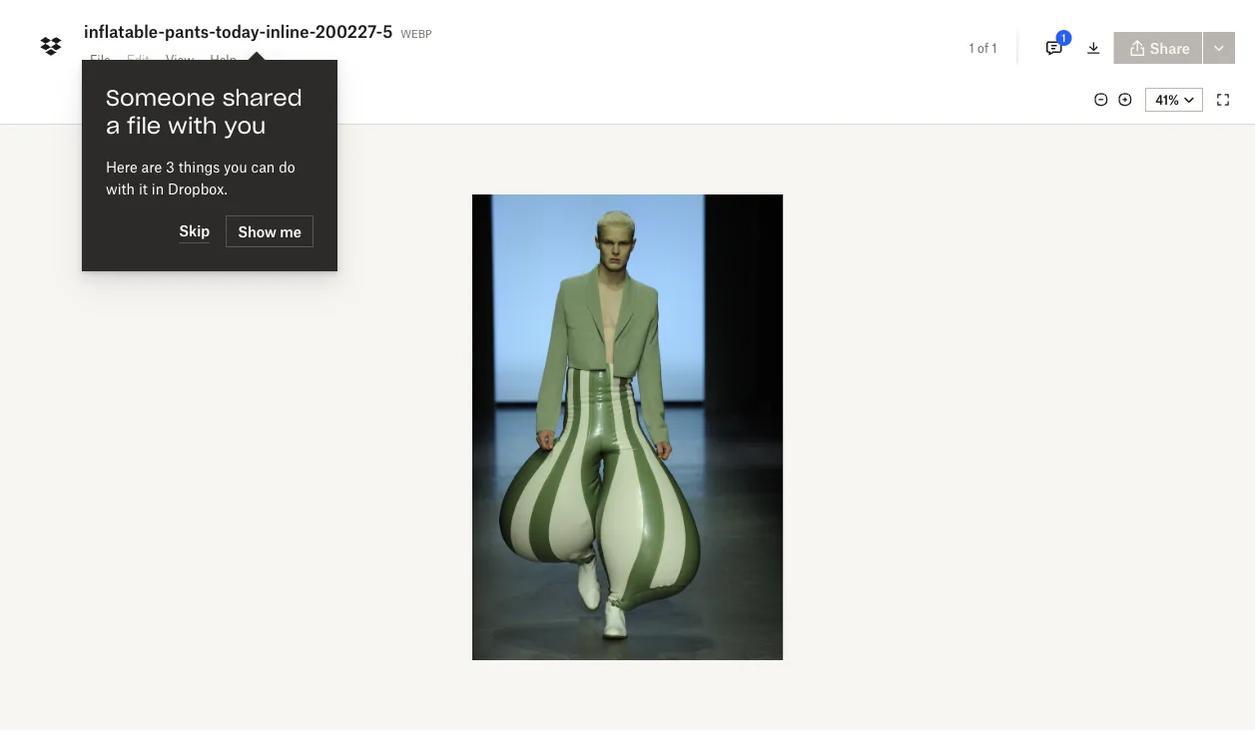 Task type: vqa. For each thing, say whether or not it's contained in the screenshot.
1 of 1
yes



Task type: describe. For each thing, give the bounding box(es) containing it.
inline-
[[266, 22, 315, 41]]

webp
[[401, 23, 432, 40]]

1 button
[[1034, 28, 1074, 68]]

with inside here are 3 things you can do with it in dropbox.
[[106, 180, 135, 197]]

1 for 1 of 1
[[969, 40, 974, 55]]

inflatable-pants-today-inline-200227-5 webp
[[84, 22, 432, 41]]

file
[[127, 112, 161, 140]]

show
[[238, 223, 276, 240]]

show me button
[[226, 216, 314, 248]]

are
[[141, 158, 162, 175]]

you inside someone shared a file with you
[[224, 112, 266, 140]]

1 horizontal spatial 1
[[992, 40, 997, 55]]

200227-
[[315, 22, 383, 41]]

shared
[[222, 84, 302, 112]]

can
[[251, 158, 275, 175]]

5
[[383, 22, 393, 41]]

1 for 1
[[1062, 32, 1066, 44]]

here are 3 things you can do with it in dropbox.
[[106, 158, 295, 197]]

1 of 1
[[969, 40, 997, 55]]

things
[[178, 158, 220, 175]]

do
[[279, 158, 295, 175]]

of
[[978, 40, 989, 55]]

with inside someone shared a file with you
[[168, 112, 217, 140]]

41% button
[[1146, 88, 1203, 112]]



Task type: locate. For each thing, give the bounding box(es) containing it.
with
[[168, 112, 217, 140], [106, 180, 135, 197]]

here
[[106, 158, 138, 175]]

dropbox image
[[35, 30, 67, 62]]

1 vertical spatial with
[[106, 180, 135, 197]]

someone
[[106, 84, 215, 112]]

1 horizontal spatial with
[[168, 112, 217, 140]]

1 inside 'dropdown button'
[[1062, 32, 1066, 44]]

0 horizontal spatial 1
[[969, 40, 974, 55]]

someone shared a file with you
[[106, 84, 302, 140]]

you
[[224, 112, 266, 140], [224, 158, 247, 175]]

0 vertical spatial with
[[168, 112, 217, 140]]

me
[[280, 223, 302, 240]]

0 horizontal spatial with
[[106, 180, 135, 197]]

it
[[139, 180, 148, 197]]

inflatable-
[[84, 22, 165, 41]]

a
[[106, 112, 120, 140]]

skip button
[[179, 220, 210, 244]]

1
[[1062, 32, 1066, 44], [969, 40, 974, 55], [992, 40, 997, 55]]

1 you from the top
[[224, 112, 266, 140]]

you left can
[[224, 158, 247, 175]]

in
[[152, 180, 164, 197]]

2 you from the top
[[224, 158, 247, 175]]

1 vertical spatial you
[[224, 158, 247, 175]]

you up can
[[224, 112, 266, 140]]

pants-
[[165, 22, 215, 41]]

41%
[[1156, 92, 1179, 107]]

with down "here" at the left
[[106, 180, 135, 197]]

skip
[[179, 223, 210, 240]]

dropbox.
[[168, 180, 227, 197]]

3
[[166, 158, 175, 175]]

you inside here are 3 things you can do with it in dropbox.
[[224, 158, 247, 175]]

show me
[[238, 223, 302, 240]]

today-
[[215, 22, 266, 41]]

with up things
[[168, 112, 217, 140]]

2 horizontal spatial 1
[[1062, 32, 1066, 44]]

0 vertical spatial you
[[224, 112, 266, 140]]



